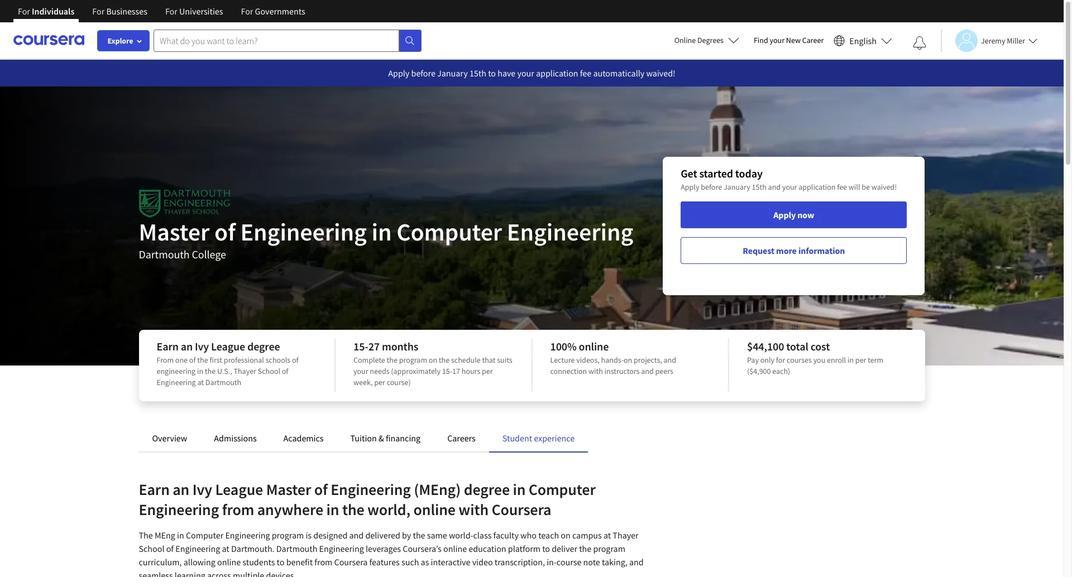 Task type: vqa. For each thing, say whether or not it's contained in the screenshot.
the middle Computer
yes



Task type: describe. For each thing, give the bounding box(es) containing it.
at inside earn an ivy league degree from one of the first professional schools of engineering in the u.s., thayer school of engineering at dartmouth
[[197, 377, 204, 387]]

only
[[760, 355, 774, 365]]

courses
[[787, 355, 812, 365]]

application inside get started today apply before january 15th and your application fee will be waived!
[[799, 182, 836, 192]]

and right designed
[[349, 530, 364, 541]]

hands-
[[601, 355, 624, 365]]

15th inside get started today apply before january 15th and your application fee will be waived!
[[752, 182, 767, 192]]

on inside the meng in computer engineering program is designed and delivered by the same world-class faculty who teach on campus at thayer school of engineering at dartmouth. dartmouth engineering leverages coursera's online education platform to deliver the program curriculum, allowing online students to benefit from coursera features such as interactive video transcription, in-course note taking, and seamless learning across multiple devices.
[[561, 530, 571, 541]]

your inside find your new career link
[[770, 35, 785, 45]]

with inside earn an ivy league master of engineering (meng) degree in computer engineering from anywhere in the world, online with coursera
[[459, 500, 489, 520]]

experience
[[534, 433, 575, 444]]

earn an ivy league master of engineering (meng) degree in computer engineering from anywhere in the world, online with coursera
[[139, 480, 596, 520]]

find
[[754, 35, 768, 45]]

education
[[469, 543, 506, 554]]

apply inside get started today apply before january 15th and your application fee will be waived!
[[681, 182, 699, 192]]

taking,
[[602, 557, 627, 568]]

the down 'first'
[[205, 366, 216, 376]]

and right "taking,"
[[629, 557, 644, 568]]

your inside get started today apply before january 15th and your application fee will be waived!
[[782, 182, 797, 192]]

schedule
[[451, 355, 481, 365]]

learning
[[175, 570, 205, 577]]

video
[[472, 557, 493, 568]]

first
[[210, 355, 222, 365]]

you
[[813, 355, 825, 365]]

0 vertical spatial 15-
[[353, 339, 368, 353]]

master inside master of engineering in computer engineering dartmouth college
[[139, 217, 210, 247]]

online inside 100% online lecture videos, hands-on projects, and connection with instructors and peers
[[579, 339, 609, 353]]

from inside earn an ivy league master of engineering (meng) degree in computer engineering from anywhere in the world, online with coursera
[[222, 500, 254, 520]]

delivered
[[365, 530, 400, 541]]

on inside 100% online lecture videos, hands-on projects, and connection with instructors and peers
[[624, 355, 632, 365]]

engineering inside earn an ivy league degree from one of the first professional schools of engineering in the u.s., thayer school of engineering at dartmouth
[[157, 377, 196, 387]]

for governments
[[241, 6, 305, 17]]

automatically
[[593, 68, 645, 79]]

course
[[557, 557, 581, 568]]

$44,100 total cost pay only for courses you enroll in per term ($4,900 each)
[[747, 339, 883, 376]]

projects,
[[634, 355, 662, 365]]

connection
[[550, 366, 587, 376]]

get
[[681, 166, 697, 180]]

earn for earn an ivy league degree from one of the first professional schools of engineering in the u.s., thayer school of engineering at dartmouth
[[157, 339, 179, 353]]

be
[[862, 182, 870, 192]]

($4,900
[[747, 366, 771, 376]]

request more information
[[743, 245, 845, 256]]

0 horizontal spatial application
[[536, 68, 578, 79]]

benefit
[[286, 557, 313, 568]]

features
[[369, 557, 400, 568]]

1 vertical spatial per
[[482, 366, 493, 376]]

hours
[[462, 366, 480, 376]]

the right by at the bottom left of the page
[[413, 530, 425, 541]]

more
[[776, 245, 797, 256]]

0 horizontal spatial waived!
[[646, 68, 675, 79]]

admissions
[[214, 433, 257, 444]]

coursera image
[[13, 31, 84, 49]]

allowing
[[184, 557, 215, 568]]

of inside earn an ivy league master of engineering (meng) degree in computer engineering from anywhere in the world, online with coursera
[[314, 480, 328, 500]]

program for in
[[272, 530, 304, 541]]

engineering
[[157, 366, 196, 376]]

0 horizontal spatial fee
[[580, 68, 591, 79]]

request
[[743, 245, 774, 256]]

waived! inside get started today apply before january 15th and your application fee will be waived!
[[871, 182, 897, 192]]

0 vertical spatial to
[[488, 68, 496, 79]]

1 horizontal spatial 15-
[[442, 366, 452, 376]]

school inside earn an ivy league degree from one of the first professional schools of engineering in the u.s., thayer school of engineering at dartmouth
[[258, 366, 280, 376]]

dartmouth inside the meng in computer engineering program is designed and delivered by the same world-class faculty who teach on campus at thayer school of engineering at dartmouth. dartmouth engineering leverages coursera's online education platform to deliver the program curriculum, allowing online students to benefit from coursera features such as interactive video transcription, in-course note taking, and seamless learning across multiple devices.
[[276, 543, 317, 554]]

2 vertical spatial at
[[222, 543, 229, 554]]

per inside $44,100 total cost pay only for courses you enroll in per term ($4,900 each)
[[855, 355, 866, 365]]

for for governments
[[241, 6, 253, 17]]

english button
[[829, 22, 897, 59]]

overview link
[[152, 433, 187, 444]]

pay
[[747, 355, 759, 365]]

degree inside earn an ivy league master of engineering (meng) degree in computer engineering from anywhere in the world, online with coursera
[[464, 480, 510, 500]]

academics
[[283, 433, 324, 444]]

dartmouth college logo image
[[139, 190, 230, 218]]

anywhere
[[257, 500, 323, 520]]

months
[[382, 339, 418, 353]]

peers
[[655, 366, 673, 376]]

in inside the meng in computer engineering program is designed and delivered by the same world-class faculty who teach on campus at thayer school of engineering at dartmouth. dartmouth engineering leverages coursera's online education platform to deliver the program curriculum, allowing online students to benefit from coursera features such as interactive video transcription, in-course note taking, and seamless learning across multiple devices.
[[177, 530, 184, 541]]

academics link
[[283, 433, 324, 444]]

teach
[[538, 530, 559, 541]]

today
[[735, 166, 763, 180]]

get started today apply before january 15th and your application fee will be waived!
[[681, 166, 897, 192]]

2 horizontal spatial program
[[593, 543, 625, 554]]

show notifications image
[[913, 36, 926, 50]]

0 horizontal spatial 15th
[[470, 68, 486, 79]]

by
[[402, 530, 411, 541]]

find your new career
[[754, 35, 824, 45]]

new
[[786, 35, 801, 45]]

as
[[421, 557, 429, 568]]

term
[[868, 355, 883, 365]]

15-27 months complete the program on the schedule that suits your needs (approximately 15-17 hours per week, per course)
[[353, 339, 512, 387]]

league for master
[[215, 480, 263, 500]]

the left schedule at the bottom left of page
[[439, 355, 450, 365]]

january inside get started today apply before january 15th and your application fee will be waived!
[[724, 182, 750, 192]]

careers
[[447, 433, 476, 444]]

the
[[139, 530, 153, 541]]

note
[[583, 557, 600, 568]]

who
[[520, 530, 537, 541]]

apply before january 15th to have your application fee automatically waived!
[[388, 68, 675, 79]]

the meng in computer engineering program is designed and delivered by the same world-class faculty who teach on campus at thayer school of engineering at dartmouth. dartmouth engineering leverages coursera's online education platform to deliver the program curriculum, allowing online students to benefit from coursera features such as interactive video transcription, in-course note taking, and seamless learning across multiple devices.
[[139, 530, 644, 577]]

from
[[157, 355, 174, 365]]

tuition & financing link
[[350, 433, 421, 444]]

27
[[368, 339, 380, 353]]

2 vertical spatial to
[[277, 557, 284, 568]]

and up peers
[[664, 355, 676, 365]]

across
[[207, 570, 231, 577]]

jeremy
[[981, 35, 1005, 46]]

for
[[776, 355, 785, 365]]

videos,
[[576, 355, 600, 365]]

admissions link
[[214, 433, 257, 444]]

online degrees button
[[665, 28, 748, 52]]

u.s.,
[[217, 366, 232, 376]]

campus
[[572, 530, 602, 541]]



Task type: locate. For each thing, give the bounding box(es) containing it.
and
[[768, 182, 781, 192], [664, 355, 676, 365], [641, 366, 654, 376], [349, 530, 364, 541], [629, 557, 644, 568]]

0 vertical spatial degree
[[247, 339, 280, 353]]

with inside 100% online lecture videos, hands-on projects, and connection with instructors and peers
[[588, 366, 603, 376]]

an inside earn an ivy league master of engineering (meng) degree in computer engineering from anywhere in the world, online with coursera
[[173, 480, 189, 500]]

an for earn an ivy league master of engineering (meng) degree in computer engineering from anywhere in the world, online with coursera
[[173, 480, 189, 500]]

degree up schools
[[247, 339, 280, 353]]

on up the deliver
[[561, 530, 571, 541]]

0 horizontal spatial with
[[459, 500, 489, 520]]

of inside master of engineering in computer engineering dartmouth college
[[214, 217, 236, 247]]

program for months
[[399, 355, 427, 365]]

enroll
[[827, 355, 846, 365]]

in inside earn an ivy league degree from one of the first professional schools of engineering in the u.s., thayer school of engineering at dartmouth
[[197, 366, 203, 376]]

application
[[536, 68, 578, 79], [799, 182, 836, 192]]

1 vertical spatial dartmouth
[[205, 377, 241, 387]]

100%
[[550, 339, 577, 353]]

on up (approximately
[[429, 355, 437, 365]]

january left have
[[437, 68, 468, 79]]

1 vertical spatial january
[[724, 182, 750, 192]]

2 horizontal spatial dartmouth
[[276, 543, 317, 554]]

1 horizontal spatial to
[[488, 68, 496, 79]]

january
[[437, 68, 468, 79], [724, 182, 750, 192]]

find your new career link
[[748, 34, 829, 47]]

will
[[849, 182, 860, 192]]

fee
[[580, 68, 591, 79], [837, 182, 847, 192]]

$44,100
[[747, 339, 784, 353]]

the down months
[[387, 355, 397, 365]]

have
[[498, 68, 516, 79]]

0 horizontal spatial program
[[272, 530, 304, 541]]

course)
[[387, 377, 411, 387]]

1 for from the left
[[18, 6, 30, 17]]

request more information button
[[681, 237, 907, 264]]

an up meng
[[173, 480, 189, 500]]

waived! down the 'online'
[[646, 68, 675, 79]]

instructors
[[604, 366, 640, 376]]

0 vertical spatial fee
[[580, 68, 591, 79]]

in inside $44,100 total cost pay only for courses you enroll in per term ($4,900 each)
[[848, 355, 854, 365]]

earn inside earn an ivy league master of engineering (meng) degree in computer engineering from anywhere in the world, online with coursera
[[139, 480, 170, 500]]

your up week,
[[353, 366, 368, 376]]

0 vertical spatial waived!
[[646, 68, 675, 79]]

computer inside master of engineering in computer engineering dartmouth college
[[397, 217, 502, 247]]

coursera inside earn an ivy league master of engineering (meng) degree in computer engineering from anywhere in the world, online with coursera
[[492, 500, 551, 520]]

one
[[175, 355, 188, 365]]

&
[[379, 433, 384, 444]]

15- down schedule at the bottom left of page
[[442, 366, 452, 376]]

1 horizontal spatial waived!
[[871, 182, 897, 192]]

earn up from
[[157, 339, 179, 353]]

meng
[[155, 530, 175, 541]]

0 vertical spatial dartmouth
[[139, 247, 190, 261]]

online up the interactive
[[443, 543, 467, 554]]

platform
[[508, 543, 540, 554]]

0 vertical spatial before
[[411, 68, 435, 79]]

1 horizontal spatial january
[[724, 182, 750, 192]]

online
[[579, 339, 609, 353], [413, 500, 456, 520], [443, 543, 467, 554], [217, 557, 241, 568]]

program up "taking,"
[[593, 543, 625, 554]]

1 horizontal spatial thayer
[[613, 530, 639, 541]]

degree up class
[[464, 480, 510, 500]]

0 vertical spatial january
[[437, 68, 468, 79]]

online
[[674, 35, 696, 45]]

league inside earn an ivy league degree from one of the first professional schools of engineering in the u.s., thayer school of engineering at dartmouth
[[211, 339, 245, 353]]

school down schools
[[258, 366, 280, 376]]

1 vertical spatial ivy
[[192, 480, 212, 500]]

businesses
[[106, 6, 147, 17]]

tuition
[[350, 433, 377, 444]]

2 horizontal spatial at
[[604, 530, 611, 541]]

for for universities
[[165, 6, 177, 17]]

apply now
[[773, 209, 814, 221]]

for universities
[[165, 6, 223, 17]]

such
[[401, 557, 419, 568]]

league down "admissions" link
[[215, 480, 263, 500]]

earn for earn an ivy league master of engineering (meng) degree in computer engineering from anywhere in the world, online with coursera
[[139, 480, 170, 500]]

1 vertical spatial program
[[272, 530, 304, 541]]

an up one
[[181, 339, 193, 353]]

1 horizontal spatial at
[[222, 543, 229, 554]]

league up 'first'
[[211, 339, 245, 353]]

0 vertical spatial school
[[258, 366, 280, 376]]

0 horizontal spatial 15-
[[353, 339, 368, 353]]

coursera inside the meng in computer engineering program is designed and delivered by the same world-class faculty who teach on campus at thayer school of engineering at dartmouth. dartmouth engineering leverages coursera's online education platform to deliver the program curriculum, allowing online students to benefit from coursera features such as interactive video transcription, in-course note taking, and seamless learning across multiple devices.
[[334, 557, 368, 568]]

coursera's
[[403, 543, 442, 554]]

dartmouth inside earn an ivy league degree from one of the first professional schools of engineering in the u.s., thayer school of engineering at dartmouth
[[205, 377, 241, 387]]

program left is
[[272, 530, 304, 541]]

interactive
[[431, 557, 470, 568]]

for for businesses
[[92, 6, 105, 17]]

0 vertical spatial earn
[[157, 339, 179, 353]]

for left businesses
[[92, 6, 105, 17]]

per down needs
[[374, 377, 385, 387]]

for individuals
[[18, 6, 74, 17]]

computer inside the meng in computer engineering program is designed and delivered by the same world-class faculty who teach on campus at thayer school of engineering at dartmouth. dartmouth engineering leverages coursera's online education platform to deliver the program curriculum, allowing online students to benefit from coursera features such as interactive video transcription, in-course note taking, and seamless learning across multiple devices.
[[186, 530, 223, 541]]

2 horizontal spatial apply
[[773, 209, 796, 221]]

(approximately
[[391, 366, 441, 376]]

fee inside get started today apply before january 15th and your application fee will be waived!
[[837, 182, 847, 192]]

2 horizontal spatial to
[[542, 543, 550, 554]]

per down that
[[482, 366, 493, 376]]

coursera left features
[[334, 557, 368, 568]]

1 vertical spatial earn
[[139, 480, 170, 500]]

2 vertical spatial program
[[593, 543, 625, 554]]

schools
[[266, 355, 290, 365]]

2 for from the left
[[92, 6, 105, 17]]

to left have
[[488, 68, 496, 79]]

master inside earn an ivy league master of engineering (meng) degree in computer engineering from anywhere in the world, online with coursera
[[266, 480, 311, 500]]

1 horizontal spatial 15th
[[752, 182, 767, 192]]

for left universities
[[165, 6, 177, 17]]

100% online lecture videos, hands-on projects, and connection with instructors and peers
[[550, 339, 676, 376]]

of inside the meng in computer engineering program is designed and delivered by the same world-class faculty who teach on campus at thayer school of engineering at dartmouth. dartmouth engineering leverages coursera's online education platform to deliver the program curriculum, allowing online students to benefit from coursera features such as interactive video transcription, in-course note taking, and seamless learning across multiple devices.
[[166, 543, 174, 554]]

dartmouth.
[[231, 543, 274, 554]]

waived! right be
[[871, 182, 897, 192]]

your right find
[[770, 35, 785, 45]]

1 vertical spatial waived!
[[871, 182, 897, 192]]

1 horizontal spatial apply
[[681, 182, 699, 192]]

the down campus
[[579, 543, 591, 554]]

1 vertical spatial at
[[604, 530, 611, 541]]

1 vertical spatial before
[[701, 182, 722, 192]]

coursera up who
[[492, 500, 551, 520]]

master
[[139, 217, 210, 247], [266, 480, 311, 500]]

1 vertical spatial league
[[215, 480, 263, 500]]

15- up complete
[[353, 339, 368, 353]]

jeremy miller
[[981, 35, 1025, 46]]

0 horizontal spatial dartmouth
[[139, 247, 190, 261]]

application up "now"
[[799, 182, 836, 192]]

1 vertical spatial thayer
[[613, 530, 639, 541]]

same
[[427, 530, 447, 541]]

world,
[[367, 500, 410, 520]]

january down today at the top right of page
[[724, 182, 750, 192]]

online up across
[[217, 557, 241, 568]]

to up devices.
[[277, 557, 284, 568]]

the inside earn an ivy league master of engineering (meng) degree in computer engineering from anywhere in the world, online with coursera
[[342, 500, 364, 520]]

1 vertical spatial fee
[[837, 182, 847, 192]]

1 vertical spatial 15th
[[752, 182, 767, 192]]

with up class
[[459, 500, 489, 520]]

15th down today at the top right of page
[[752, 182, 767, 192]]

your right have
[[517, 68, 534, 79]]

the up designed
[[342, 500, 364, 520]]

program inside 15-27 months complete the program on the schedule that suits your needs (approximately 15-17 hours per week, per course)
[[399, 355, 427, 365]]

1 horizontal spatial master
[[266, 480, 311, 500]]

thayer inside earn an ivy league degree from one of the first professional schools of engineering in the u.s., thayer school of engineering at dartmouth
[[234, 366, 256, 376]]

None search field
[[154, 29, 422, 52]]

0 horizontal spatial apply
[[388, 68, 409, 79]]

to down the teach
[[542, 543, 550, 554]]

2 vertical spatial dartmouth
[[276, 543, 317, 554]]

0 horizontal spatial degree
[[247, 339, 280, 353]]

earn an ivy league degree from one of the first professional schools of engineering in the u.s., thayer school of engineering at dartmouth
[[157, 339, 299, 387]]

0 horizontal spatial school
[[139, 543, 164, 554]]

0 vertical spatial coursera
[[492, 500, 551, 520]]

on up instructors
[[624, 355, 632, 365]]

4 for from the left
[[241, 6, 253, 17]]

is
[[306, 530, 312, 541]]

for for individuals
[[18, 6, 30, 17]]

earn inside earn an ivy league degree from one of the first professional schools of engineering in the u.s., thayer school of engineering at dartmouth
[[157, 339, 179, 353]]

from
[[222, 500, 254, 520], [315, 557, 332, 568]]

apply for apply before january 15th to have your application fee automatically waived!
[[388, 68, 409, 79]]

1 vertical spatial from
[[315, 557, 332, 568]]

for left "governments" on the left of page
[[241, 6, 253, 17]]

before
[[411, 68, 435, 79], [701, 182, 722, 192]]

2 vertical spatial apply
[[773, 209, 796, 221]]

ivy
[[195, 339, 209, 353], [192, 480, 212, 500]]

information
[[798, 245, 845, 256]]

0 vertical spatial thayer
[[234, 366, 256, 376]]

of
[[214, 217, 236, 247], [189, 355, 196, 365], [292, 355, 299, 365], [282, 366, 288, 376], [314, 480, 328, 500], [166, 543, 174, 554]]

0 horizontal spatial from
[[222, 500, 254, 520]]

0 horizontal spatial thayer
[[234, 366, 256, 376]]

1 horizontal spatial degree
[[464, 480, 510, 500]]

dartmouth up benefit
[[276, 543, 317, 554]]

class
[[473, 530, 492, 541]]

2 vertical spatial computer
[[186, 530, 223, 541]]

ivy inside earn an ivy league degree from one of the first professional schools of engineering in the u.s., thayer school of engineering at dartmouth
[[195, 339, 209, 353]]

0 horizontal spatial per
[[374, 377, 385, 387]]

league for degree
[[211, 339, 245, 353]]

0 vertical spatial application
[[536, 68, 578, 79]]

master of engineering in computer engineering dartmouth college
[[139, 217, 633, 261]]

banner navigation
[[9, 0, 314, 31]]

online up videos,
[[579, 339, 609, 353]]

student experience
[[502, 433, 575, 444]]

your inside 15-27 months complete the program on the schedule that suits your needs (approximately 15-17 hours per week, per course)
[[353, 366, 368, 376]]

degree inside earn an ivy league degree from one of the first professional schools of engineering in the u.s., thayer school of engineering at dartmouth
[[247, 339, 280, 353]]

an inside earn an ivy league degree from one of the first professional schools of engineering in the u.s., thayer school of engineering at dartmouth
[[181, 339, 193, 353]]

coursera
[[492, 500, 551, 520], [334, 557, 368, 568]]

2 horizontal spatial computer
[[529, 480, 596, 500]]

week,
[[353, 377, 373, 387]]

1 horizontal spatial computer
[[397, 217, 502, 247]]

0 horizontal spatial january
[[437, 68, 468, 79]]

1 vertical spatial to
[[542, 543, 550, 554]]

1 vertical spatial school
[[139, 543, 164, 554]]

dartmouth down u.s.,
[[205, 377, 241, 387]]

miller
[[1007, 35, 1025, 46]]

15th left have
[[470, 68, 486, 79]]

0 vertical spatial apply
[[388, 68, 409, 79]]

the left 'first'
[[197, 355, 208, 365]]

(meng)
[[414, 480, 461, 500]]

1 vertical spatial computer
[[529, 480, 596, 500]]

1 vertical spatial an
[[173, 480, 189, 500]]

school down the
[[139, 543, 164, 554]]

15th
[[470, 68, 486, 79], [752, 182, 767, 192]]

0 horizontal spatial computer
[[186, 530, 223, 541]]

apply for apply now
[[773, 209, 796, 221]]

ivy inside earn an ivy league master of engineering (meng) degree in computer engineering from anywhere in the world, online with coursera
[[192, 480, 212, 500]]

thayer down professional
[[234, 366, 256, 376]]

ivy for anywhere
[[192, 480, 212, 500]]

0 horizontal spatial before
[[411, 68, 435, 79]]

thayer inside the meng in computer engineering program is designed and delivered by the same world-class faculty who teach on campus at thayer school of engineering at dartmouth. dartmouth engineering leverages coursera's online education platform to deliver the program curriculum, allowing online students to benefit from coursera features such as interactive video transcription, in-course note taking, and seamless learning across multiple devices.
[[613, 530, 639, 541]]

for left individuals
[[18, 6, 30, 17]]

1 horizontal spatial dartmouth
[[205, 377, 241, 387]]

students
[[243, 557, 275, 568]]

with down videos,
[[588, 366, 603, 376]]

your up apply now button
[[782, 182, 797, 192]]

from inside the meng in computer engineering program is designed and delivered by the same world-class faculty who teach on campus at thayer school of engineering at dartmouth. dartmouth engineering leverages coursera's online education platform to deliver the program curriculum, allowing online students to benefit from coursera features such as interactive video transcription, in-course note taking, and seamless learning across multiple devices.
[[315, 557, 332, 568]]

1 horizontal spatial coursera
[[492, 500, 551, 520]]

1 vertical spatial coursera
[[334, 557, 368, 568]]

dartmouth left college
[[139, 247, 190, 261]]

degree
[[247, 339, 280, 353], [464, 480, 510, 500]]

1 horizontal spatial application
[[799, 182, 836, 192]]

an for earn an ivy league degree from one of the first professional schools of engineering in the u.s., thayer school of engineering at dartmouth
[[181, 339, 193, 353]]

1 vertical spatial master
[[266, 480, 311, 500]]

application right have
[[536, 68, 578, 79]]

computer inside earn an ivy league master of engineering (meng) degree in computer engineering from anywhere in the world, online with coursera
[[529, 480, 596, 500]]

1 vertical spatial degree
[[464, 480, 510, 500]]

league inside earn an ivy league master of engineering (meng) degree in computer engineering from anywhere in the world, online with coursera
[[215, 480, 263, 500]]

on inside 15-27 months complete the program on the schedule that suits your needs (approximately 15-17 hours per week, per course)
[[429, 355, 437, 365]]

from up dartmouth.
[[222, 500, 254, 520]]

individuals
[[32, 6, 74, 17]]

1 horizontal spatial on
[[561, 530, 571, 541]]

3 for from the left
[[165, 6, 177, 17]]

english
[[849, 35, 877, 46]]

0 horizontal spatial master
[[139, 217, 210, 247]]

per left term
[[855, 355, 866, 365]]

0 vertical spatial program
[[399, 355, 427, 365]]

2 vertical spatial per
[[374, 377, 385, 387]]

apply inside apply now button
[[773, 209, 796, 221]]

seamless
[[139, 570, 173, 577]]

ivy for engineering
[[195, 339, 209, 353]]

leverages
[[366, 543, 401, 554]]

0 vertical spatial at
[[197, 377, 204, 387]]

online up same
[[413, 500, 456, 520]]

earn up the
[[139, 480, 170, 500]]

1 vertical spatial with
[[459, 500, 489, 520]]

fee left "automatically" at right top
[[580, 68, 591, 79]]

1 vertical spatial apply
[[681, 182, 699, 192]]

from right benefit
[[315, 557, 332, 568]]

thayer up "taking,"
[[613, 530, 639, 541]]

0 horizontal spatial to
[[277, 557, 284, 568]]

1 vertical spatial 15-
[[442, 366, 452, 376]]

each)
[[772, 366, 790, 376]]

2 horizontal spatial per
[[855, 355, 866, 365]]

transcription,
[[495, 557, 545, 568]]

total
[[786, 339, 808, 353]]

1 horizontal spatial school
[[258, 366, 280, 376]]

0 vertical spatial ivy
[[195, 339, 209, 353]]

1 horizontal spatial program
[[399, 355, 427, 365]]

online inside earn an ivy league master of engineering (meng) degree in computer engineering from anywhere in the world, online with coursera
[[413, 500, 456, 520]]

program up (approximately
[[399, 355, 427, 365]]

1 vertical spatial application
[[799, 182, 836, 192]]

before inside get started today apply before january 15th and your application fee will be waived!
[[701, 182, 722, 192]]

What do you want to learn? text field
[[154, 29, 399, 52]]

in inside master of engineering in computer engineering dartmouth college
[[372, 217, 392, 247]]

lecture
[[550, 355, 575, 365]]

college
[[192, 247, 226, 261]]

and inside get started today apply before january 15th and your application fee will be waived!
[[768, 182, 781, 192]]

started
[[699, 166, 733, 180]]

for businesses
[[92, 6, 147, 17]]

and down projects,
[[641, 366, 654, 376]]

student experience link
[[502, 433, 575, 444]]

suits
[[497, 355, 512, 365]]

0 vertical spatial master
[[139, 217, 210, 247]]

school inside the meng in computer engineering program is designed and delivered by the same world-class faculty who teach on campus at thayer school of engineering at dartmouth. dartmouth engineering leverages coursera's online education platform to deliver the program curriculum, allowing online students to benefit from coursera features such as interactive video transcription, in-course note taking, and seamless learning across multiple devices.
[[139, 543, 164, 554]]

0 vertical spatial computer
[[397, 217, 502, 247]]

0 horizontal spatial at
[[197, 377, 204, 387]]

1 horizontal spatial fee
[[837, 182, 847, 192]]

student
[[502, 433, 532, 444]]

and up apply now button
[[768, 182, 781, 192]]

0 vertical spatial per
[[855, 355, 866, 365]]

fee left will
[[837, 182, 847, 192]]

cost
[[811, 339, 830, 353]]

now
[[797, 209, 814, 221]]

with
[[588, 366, 603, 376], [459, 500, 489, 520]]

0 vertical spatial from
[[222, 500, 254, 520]]

17
[[452, 366, 460, 376]]

0 horizontal spatial on
[[429, 355, 437, 365]]

1 horizontal spatial from
[[315, 557, 332, 568]]

faculty
[[493, 530, 519, 541]]

0 vertical spatial an
[[181, 339, 193, 353]]

jeremy miller button
[[941, 29, 1037, 52]]

professional
[[224, 355, 264, 365]]

1 horizontal spatial per
[[482, 366, 493, 376]]

dartmouth inside master of engineering in computer engineering dartmouth college
[[139, 247, 190, 261]]



